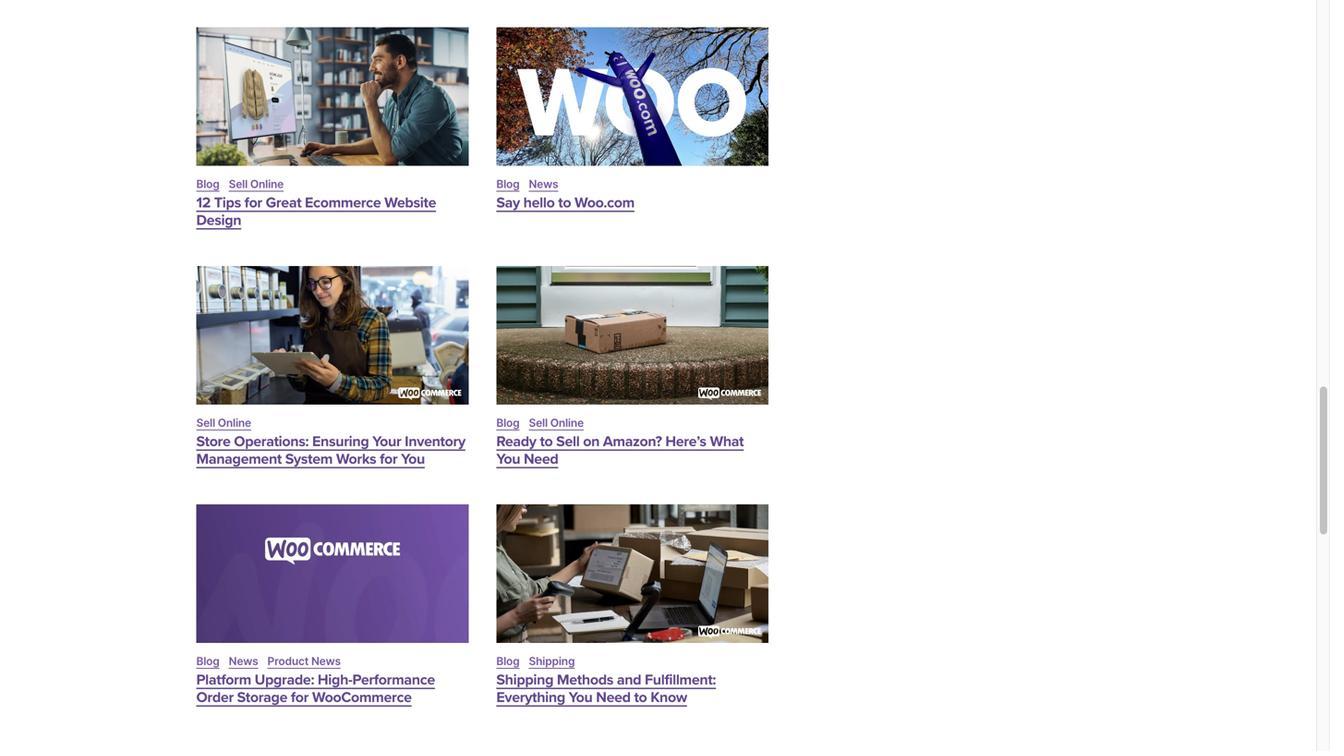 Task type: locate. For each thing, give the bounding box(es) containing it.
to inside blog news say hello to woo.com
[[558, 194, 571, 211]]

news link up hello
[[529, 177, 558, 191]]

sell up 'ready' on the bottom left
[[529, 416, 548, 429]]

2 horizontal spatial you
[[569, 689, 593, 706]]

1 vertical spatial to
[[540, 433, 553, 450]]

news link up platform
[[229, 655, 258, 668]]

platform upgrade: high-performance order storage for woocommerce image
[[196, 505, 469, 643]]

news for to
[[529, 177, 558, 191]]

2 vertical spatial to
[[634, 689, 647, 706]]

sell online link for 12
[[229, 177, 284, 191]]

performance
[[352, 671, 435, 689]]

everything
[[496, 689, 565, 706]]

shipping up methods
[[529, 655, 575, 668]]

blog for say hello to woo.com
[[496, 177, 520, 191]]

inventory
[[405, 433, 466, 450]]

for
[[245, 194, 262, 211], [380, 450, 398, 468], [291, 689, 309, 706]]

know
[[651, 689, 687, 706]]

to inside the blog sell online ready to sell on amazon? here's what you need
[[540, 433, 553, 450]]

need
[[524, 450, 558, 468], [596, 689, 631, 706]]

1 horizontal spatial news link
[[529, 177, 558, 191]]

blog link for shipping methods and fulfillment: everything you need to know
[[496, 655, 520, 668]]

1 horizontal spatial need
[[596, 689, 631, 706]]

for for news
[[291, 689, 309, 706]]

0 horizontal spatial news link
[[229, 655, 258, 668]]

blog inside the blog sell online ready to sell on amazon? here's what you need
[[496, 416, 520, 429]]

on
[[583, 433, 600, 450]]

blog inside blog sell online 12 tips for great ecommerce website design
[[196, 177, 220, 191]]

blog link up 'ready' on the bottom left
[[496, 416, 520, 429]]

for right works
[[380, 450, 398, 468]]

news up platform
[[229, 655, 258, 668]]

blog inside blog shipping shipping methods and fulfillment: everything you need to know
[[496, 655, 520, 668]]

ready to sell on amazon? here's what you need image
[[496, 266, 769, 404]]

shipping
[[529, 655, 575, 668], [496, 671, 554, 689]]

online inside the sell online store operations: ensuring your inventory management system works for you
[[218, 416, 251, 429]]

to for woo.com
[[558, 194, 571, 211]]

for inside "blog news product news platform upgrade: high-performance order storage for woocommerce"
[[291, 689, 309, 706]]

woo.com
[[575, 194, 635, 211]]

0 horizontal spatial to
[[540, 433, 553, 450]]

website
[[384, 194, 436, 211]]

shipping methods and fulfillment: everything you need to know image
[[496, 505, 769, 643]]

online up on
[[550, 416, 584, 429]]

upgrade:
[[255, 671, 314, 689]]

platform
[[196, 671, 251, 689]]

0 horizontal spatial news
[[229, 655, 258, 668]]

news for platform
[[229, 655, 258, 668]]

0 horizontal spatial you
[[401, 450, 425, 468]]

sell online link up on
[[529, 416, 584, 429]]

blog link for 12 tips for great ecommerce website design
[[196, 177, 220, 191]]

blog up 12
[[196, 177, 220, 191]]

sell
[[229, 177, 248, 191], [196, 416, 215, 429], [529, 416, 548, 429], [556, 433, 580, 450]]

blog
[[196, 177, 220, 191], [496, 177, 520, 191], [496, 416, 520, 429], [196, 655, 220, 668], [496, 655, 520, 668]]

sell online link up great
[[229, 177, 284, 191]]

blog news product news platform upgrade: high-performance order storage for woocommerce
[[196, 655, 435, 706]]

platform upgrade: high-performance order storage for woocommerce link
[[196, 671, 435, 706]]

1 horizontal spatial to
[[558, 194, 571, 211]]

blog sell online 12 tips for great ecommerce website design
[[196, 177, 436, 229]]

online inside blog sell online 12 tips for great ecommerce website design
[[250, 177, 284, 191]]

news up high-
[[311, 655, 341, 668]]

to
[[558, 194, 571, 211], [540, 433, 553, 450], [634, 689, 647, 706]]

sell online link for ready
[[529, 416, 584, 429]]

sell up tips
[[229, 177, 248, 191]]

blog link up say
[[496, 177, 520, 191]]

news
[[529, 177, 558, 191], [229, 655, 258, 668], [311, 655, 341, 668]]

to right 'ready' on the bottom left
[[540, 433, 553, 450]]

news link for to
[[529, 177, 558, 191]]

news up hello
[[529, 177, 558, 191]]

0 vertical spatial news link
[[529, 177, 558, 191]]

need inside blog shipping shipping methods and fulfillment: everything you need to know
[[596, 689, 631, 706]]

0 vertical spatial to
[[558, 194, 571, 211]]

sell left on
[[556, 433, 580, 450]]

0 vertical spatial for
[[245, 194, 262, 211]]

online up great
[[250, 177, 284, 191]]

you right the inventory
[[496, 450, 520, 468]]

shipping down shipping link
[[496, 671, 554, 689]]

design
[[196, 211, 241, 229]]

2 vertical spatial for
[[291, 689, 309, 706]]

news link
[[529, 177, 558, 191], [229, 655, 258, 668]]

need left know
[[596, 689, 631, 706]]

say hello to woo.com link
[[496, 194, 635, 211]]

need left on
[[524, 450, 558, 468]]

to inside blog shipping shipping methods and fulfillment: everything you need to know
[[634, 689, 647, 706]]

online inside the blog sell online ready to sell on amazon? here's what you need
[[550, 416, 584, 429]]

blog inside "blog news product news platform upgrade: high-performance order storage for woocommerce"
[[196, 655, 220, 668]]

0 vertical spatial shipping
[[529, 655, 575, 668]]

blog up everything
[[496, 655, 520, 668]]

sell online link up store
[[196, 416, 251, 429]]

blog sell online ready to sell on amazon? here's what you need
[[496, 416, 744, 468]]

to right hello
[[558, 194, 571, 211]]

for down product news link
[[291, 689, 309, 706]]

0 vertical spatial need
[[524, 450, 558, 468]]

1 horizontal spatial for
[[291, 689, 309, 706]]

your
[[372, 433, 401, 450]]

store operations: ensuring your inventory management system works for you link
[[196, 433, 466, 468]]

order
[[196, 689, 234, 706]]

2 horizontal spatial for
[[380, 450, 398, 468]]

0 horizontal spatial need
[[524, 450, 558, 468]]

say
[[496, 194, 520, 211]]

fulfillment:
[[645, 671, 716, 689]]

online for 12
[[250, 177, 284, 191]]

you inside the blog sell online ready to sell on amazon? here's what you need
[[496, 450, 520, 468]]

you right works
[[401, 450, 425, 468]]

blog up 'ready' on the bottom left
[[496, 416, 520, 429]]

sell online link
[[229, 177, 284, 191], [196, 416, 251, 429], [529, 416, 584, 429]]

you
[[401, 450, 425, 468], [496, 450, 520, 468], [569, 689, 593, 706]]

1 vertical spatial for
[[380, 450, 398, 468]]

1 vertical spatial news link
[[229, 655, 258, 668]]

1 horizontal spatial you
[[496, 450, 520, 468]]

0 horizontal spatial for
[[245, 194, 262, 211]]

for right tips
[[245, 194, 262, 211]]

news inside blog news say hello to woo.com
[[529, 177, 558, 191]]

online
[[250, 177, 284, 191], [218, 416, 251, 429], [550, 416, 584, 429]]

blog link up platform
[[196, 655, 220, 668]]

you down shipping link
[[569, 689, 593, 706]]

ready
[[496, 433, 537, 450]]

blog link up 12
[[196, 177, 220, 191]]

for inside the sell online store operations: ensuring your inventory management system works for you
[[380, 450, 398, 468]]

blog inside blog news say hello to woo.com
[[496, 177, 520, 191]]

woman managing inventory on a tablet image
[[196, 266, 469, 404]]

online up store
[[218, 416, 251, 429]]

blog shipping shipping methods and fulfillment: everything you need to know
[[496, 655, 716, 706]]

sell online store operations: ensuring your inventory management system works for you
[[196, 416, 466, 468]]

sell up store
[[196, 416, 215, 429]]

online for ready
[[550, 416, 584, 429]]

2 horizontal spatial to
[[634, 689, 647, 706]]

blog link up everything
[[496, 655, 520, 668]]

2 horizontal spatial news
[[529, 177, 558, 191]]

to left know
[[634, 689, 647, 706]]

1 vertical spatial need
[[596, 689, 631, 706]]

blog up say
[[496, 177, 520, 191]]

blog up platform
[[196, 655, 220, 668]]

blog link
[[196, 177, 220, 191], [496, 177, 520, 191], [496, 416, 520, 429], [196, 655, 220, 668], [496, 655, 520, 668]]



Task type: vqa. For each thing, say whether or not it's contained in the screenshot.
FULFILLMENT: at the bottom
yes



Task type: describe. For each thing, give the bounding box(es) containing it.
need inside the blog sell online ready to sell on amazon? here's what you need
[[524, 450, 558, 468]]

blog for ready to sell on amazon? here's what you need
[[496, 416, 520, 429]]

blog news say hello to woo.com
[[496, 177, 635, 211]]

product news link
[[268, 655, 341, 668]]

amazon?
[[603, 433, 662, 450]]

store
[[196, 433, 231, 450]]

you inside blog shipping shipping methods and fulfillment: everything you need to know
[[569, 689, 593, 706]]

blog link for platform upgrade: high-performance order storage for woocommerce
[[196, 655, 220, 668]]

for for operations:
[[380, 450, 398, 468]]

high-
[[318, 671, 352, 689]]

to for sell
[[540, 433, 553, 450]]

blog link for ready to sell on amazon? here's what you need
[[496, 416, 520, 429]]

1 horizontal spatial news
[[311, 655, 341, 668]]

tips
[[214, 194, 241, 211]]

you inside the sell online store operations: ensuring your inventory management system works for you
[[401, 450, 425, 468]]

blog for shipping methods and fulfillment: everything you need to know
[[496, 655, 520, 668]]

blog for 12 tips for great ecommerce website design
[[196, 177, 220, 191]]

woo.com domain change tube person image
[[496, 27, 769, 166]]

blog link for say hello to woo.com
[[496, 177, 520, 191]]

ready to sell on amazon? here's what you need link
[[496, 433, 744, 468]]

and
[[617, 671, 641, 689]]

12
[[196, 194, 211, 211]]

management
[[196, 450, 282, 468]]

ensuring
[[312, 433, 369, 450]]

sell inside blog sell online 12 tips for great ecommerce website design
[[229, 177, 248, 191]]

here's
[[666, 433, 707, 450]]

product
[[268, 655, 309, 668]]

sell inside the sell online store operations: ensuring your inventory management system works for you
[[196, 416, 215, 429]]

1 vertical spatial shipping
[[496, 671, 554, 689]]

operations:
[[234, 433, 309, 450]]

works
[[336, 450, 376, 468]]

what
[[710, 433, 744, 450]]

great
[[266, 194, 301, 211]]

woocommerce
[[312, 689, 412, 706]]

shipping methods and fulfillment: everything you need to know link
[[496, 671, 716, 706]]

news link for platform
[[229, 655, 258, 668]]

system
[[285, 450, 333, 468]]

ecommerce
[[305, 194, 381, 211]]

12 tips for great ecommerce website design link
[[196, 194, 436, 229]]

hello
[[524, 194, 555, 211]]

shipping link
[[529, 655, 575, 668]]

methods
[[557, 671, 614, 689]]

for inside blog sell online 12 tips for great ecommerce website design
[[245, 194, 262, 211]]

12 tips for great ecommerce website design image
[[196, 27, 469, 166]]

storage
[[237, 689, 287, 706]]

blog for platform upgrade: high-performance order storage for woocommerce
[[196, 655, 220, 668]]



